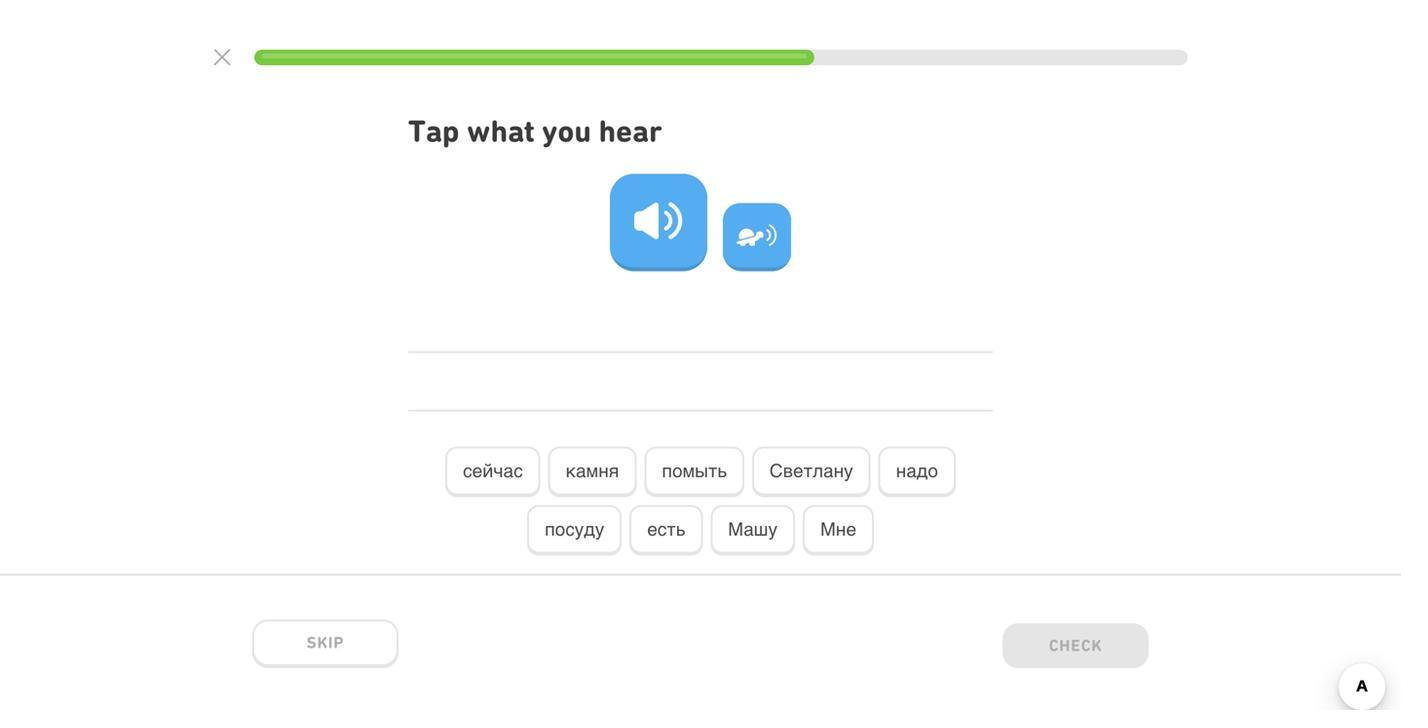 Task type: locate. For each thing, give the bounding box(es) containing it.
skip button
[[252, 620, 399, 668]]

есть
[[647, 519, 685, 540]]

progress bar
[[254, 50, 1188, 65]]

мне
[[820, 519, 856, 540]]

skip
[[307, 633, 344, 652]]

камня button
[[548, 447, 637, 497]]

машу
[[728, 519, 778, 540]]

сейчас button
[[445, 447, 540, 497]]

tap
[[408, 113, 459, 149]]

what
[[467, 113, 535, 149]]

светлану
[[770, 460, 853, 481]]



Task type: describe. For each thing, give the bounding box(es) containing it.
посуду button
[[527, 505, 622, 556]]

you
[[542, 113, 591, 149]]

помыть
[[662, 460, 727, 481]]

check button
[[1003, 624, 1149, 672]]

камня
[[566, 460, 619, 481]]

светлану button
[[752, 447, 871, 497]]

tap what you hear
[[408, 113, 662, 149]]

надо
[[896, 460, 938, 481]]

мне button
[[803, 505, 874, 556]]

посуду
[[545, 519, 604, 540]]

check
[[1049, 636, 1102, 655]]

помыть button
[[644, 447, 744, 497]]

hear
[[599, 113, 662, 149]]

сейчас
[[463, 460, 523, 481]]

надо button
[[879, 447, 956, 497]]

машу button
[[711, 505, 795, 556]]

есть button
[[630, 505, 703, 556]]



Task type: vqa. For each thing, say whether or not it's contained in the screenshot.
1st "a" from the right
no



